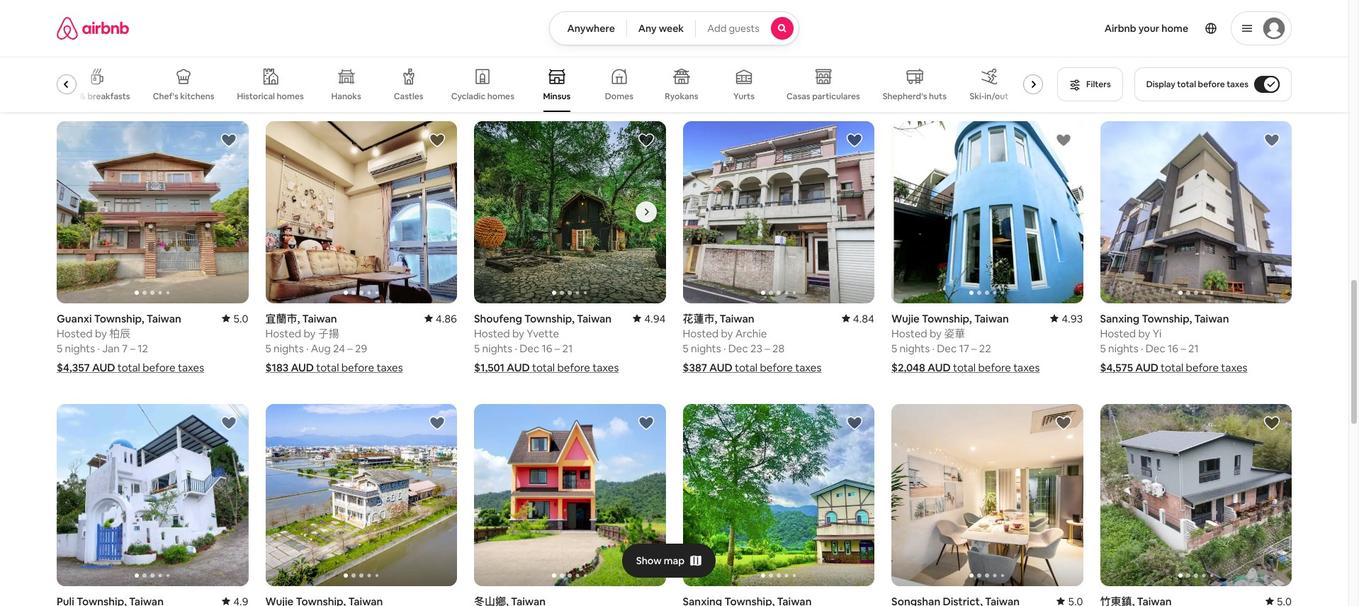 Task type: vqa. For each thing, say whether or not it's contained in the screenshot.


Task type: describe. For each thing, give the bounding box(es) containing it.
5 inside hosted by 知更鳥旅宿 5 nights · dec 15 – 20 $1,471 aud total before taxes
[[266, 59, 271, 72]]

ryokans
[[665, 91, 699, 102]]

taiwan for wujie township, taiwan hosted by 姿華 5 nights · dec 17 – 22 $2,048 aud total before taxes
[[975, 312, 1010, 325]]

total inside sanxing township, taiwan hosted by yi 5 nights · dec 16 – 21 $4,575 aud total before taxes
[[1161, 361, 1184, 374]]

22 inside hosted by 秋梅 5 nights · dec 17 – 22 $1,919 aud total before taxes
[[980, 59, 992, 72]]

花蓮市, taiwan hosted by archie 5 nights · dec 23 – 28 $387 aud total before taxes
[[683, 312, 822, 374]]

nights inside 'nanzhuang township, taiwan hosted by 宏傑 5 nights · dec 25 – 30 $2,451 aud total before taxes'
[[1109, 59, 1139, 72]]

shepherd's
[[883, 91, 928, 102]]

aug
[[311, 342, 331, 355]]

by inside 宜蘭市, taiwan hosted by 子揚 5 nights · aug 24 – 29 $183 aud total before taxes
[[304, 327, 316, 340]]

total inside xiulin township, taiwan hosted by sapah suli 5 nights · jan 20 – 25 $621 aud total before taxes
[[734, 78, 757, 91]]

taxes inside shoufeng township, taiwan hosted by yvette 5 nights · dec 16 – 21 $1,501 aud total before taxes
[[593, 361, 619, 374]]

township, for sapah
[[713, 29, 763, 42]]

· inside shoufeng township, taiwan hosted by yvette 5 nights · dec 16 – 21 $1,501 aud total before taxes
[[515, 342, 517, 355]]

shoufeng
[[474, 312, 522, 325]]

wujie
[[892, 312, 920, 325]]

4.93 out of 5 average rating image for nanzhuang township, taiwan hosted by 宏傑 5 nights · dec 25 – 30 $2,451 aud total before taxes
[[1260, 29, 1292, 42]]

by inside sanxing township, taiwan hosted by yi 5 nights · dec 16 – 21 $4,575 aud total before taxes
[[1139, 327, 1151, 340]]

15
[[333, 59, 343, 72]]

taiwan inside 宜蘭市, taiwan hosted by 子揚 5 nights · aug 24 – 29 $183 aud total before taxes
[[302, 312, 337, 325]]

hosted inside 花蓮市, taiwan hosted by archie 5 nights · dec 23 – 28 $387 aud total before taxes
[[683, 327, 719, 340]]

archie
[[736, 327, 767, 340]]

5.0 out of 5 average rating image for add to wishlist: 竹東鎮, taiwan icon
[[1266, 595, 1292, 606]]

taxes inside 'nanzhuang township, taiwan hosted by 宏傑 5 nights · dec 25 – 30 $2,451 aud total before taxes'
[[1221, 78, 1247, 91]]

· inside xiulin township, taiwan hosted by sapah suli 5 nights · jan 20 – 25 $621 aud total before taxes
[[724, 59, 726, 72]]

nights inside 宜蘭市, taiwan hosted by 子揚 5 nights · aug 24 – 29 $183 aud total before taxes
[[274, 342, 304, 355]]

taxes inside sanxing township, taiwan hosted by yi 5 nights · dec 16 – 21 $4,575 aud total before taxes
[[1222, 361, 1248, 374]]

jan for guanxi township, taiwan hosted by 柏辰 5 nights · jan 7 – 12 $4,357 aud total before taxes
[[102, 342, 120, 355]]

5 inside yuchi township, taiwan hosted by 文翊 5 nights · jan 4 – 9 $2,255 aud total before taxes
[[57, 59, 63, 72]]

17 inside wujie township, taiwan hosted by 姿華 5 nights · dec 17 – 22 $2,048 aud total before taxes
[[960, 342, 970, 355]]

– inside hosted by 秋梅 5 nights · dec 17 – 22 $1,919 aud total before taxes
[[972, 59, 977, 72]]

· inside "luodong township, taiwan hosted by jade 5 nights · jan 2 – 7 $2,544 aud total before taxes"
[[515, 59, 517, 72]]

before inside "luodong township, taiwan hosted by jade 5 nights · jan 2 – 7 $2,544 aud total before taxes"
[[561, 78, 594, 91]]

5.0 out of 5 average rating image for add to wishlist: songshan district, taiwan icon
[[1057, 595, 1084, 606]]

yuchi township, taiwan hosted by 文翊 5 nights · jan 4 – 9 $2,255 aud total before taxes
[[57, 29, 204, 91]]

dec inside hosted by 秋梅 5 nights · dec 17 – 22 $1,919 aud total before taxes
[[937, 59, 957, 72]]

luodong
[[474, 29, 519, 42]]

yi
[[1153, 327, 1162, 340]]

花蓮市,
[[683, 312, 718, 325]]

by inside guanxi township, taiwan hosted by 柏辰 5 nights · jan 7 – 12 $4,357 aud total before taxes
[[95, 327, 107, 340]]

5 inside 花蓮市, taiwan hosted by archie 5 nights · dec 23 – 28 $387 aud total before taxes
[[683, 342, 689, 355]]

nights inside yuchi township, taiwan hosted by 文翊 5 nights · jan 4 – 9 $2,255 aud total before taxes
[[65, 59, 95, 72]]

hosted inside shoufeng township, taiwan hosted by yvette 5 nights · dec 16 – 21 $1,501 aud total before taxes
[[474, 327, 510, 340]]

total inside guanxi township, taiwan hosted by 柏辰 5 nights · jan 7 – 12 $4,357 aud total before taxes
[[118, 361, 140, 374]]

4.94 for luodong township, taiwan hosted by jade 5 nights · jan 2 – 7 $2,544 aud total before taxes
[[645, 29, 666, 42]]

7 inside "luodong township, taiwan hosted by jade 5 nights · jan 2 – 7 $2,544 aud total before taxes"
[[556, 59, 561, 72]]

guanxi township, taiwan hosted by 柏辰 5 nights · jan 7 – 12 $4,357 aud total before taxes
[[57, 312, 204, 374]]

– inside 宜蘭市, taiwan hosted by 子揚 5 nights · aug 24 – 29 $183 aud total before taxes
[[348, 342, 353, 355]]

bed & breakfasts
[[62, 91, 130, 102]]

· inside wujie township, taiwan hosted by 姿華 5 nights · dec 17 – 22 $2,048 aud total before taxes
[[933, 342, 935, 355]]

hosted inside yuchi township, taiwan hosted by 文翊 5 nights · jan 4 – 9 $2,255 aud total before taxes
[[57, 44, 93, 57]]

display
[[1147, 79, 1176, 90]]

chef's
[[153, 91, 179, 102]]

– inside shoufeng township, taiwan hosted by yvette 5 nights · dec 16 – 21 $1,501 aud total before taxes
[[555, 342, 560, 355]]

castles
[[394, 91, 424, 102]]

taxes inside xiulin township, taiwan hosted by sapah suli 5 nights · jan 20 – 25 $621 aud total before taxes
[[794, 78, 821, 91]]

taxes inside 花蓮市, taiwan hosted by archie 5 nights · dec 23 – 28 $387 aud total before taxes
[[796, 361, 822, 374]]

add guests
[[708, 22, 760, 35]]

nanzhuang township, taiwan hosted by 宏傑 5 nights · dec 25 – 30 $2,451 aud total before taxes
[[1101, 29, 1247, 91]]

domes
[[605, 91, 634, 102]]

22 inside wujie township, taiwan hosted by 姿華 5 nights · dec 17 – 22 $2,048 aud total before taxes
[[980, 342, 992, 355]]

shepherd's huts
[[883, 91, 947, 102]]

before inside xiulin township, taiwan hosted by sapah suli 5 nights · jan 20 – 25 $621 aud total before taxes
[[759, 78, 792, 91]]

4.94 out of 5 average rating image for luodong township, taiwan hosted by jade 5 nights · jan 2 – 7 $2,544 aud total before taxes
[[633, 29, 666, 42]]

add to wishlist: shoufeng township, taiwan image
[[638, 132, 655, 149]]

by inside hosted by 知更鳥旅宿 5 nights · dec 15 – 20 $1,471 aud total before taxes
[[304, 44, 316, 57]]

hosted by 秋梅 5 nights · dec 17 – 22 $1,919 aud total before taxes
[[892, 44, 1037, 91]]

ski-in/out
[[970, 91, 1009, 102]]

total inside 花蓮市, taiwan hosted by archie 5 nights · dec 23 – 28 $387 aud total before taxes
[[735, 361, 758, 374]]

4.9 out of 5 average rating image
[[222, 595, 248, 606]]

20 inside hosted by 知更鳥旅宿 5 nights · dec 15 – 20 $1,471 aud total before taxes
[[353, 59, 366, 72]]

before inside 宜蘭市, taiwan hosted by 子揚 5 nights · aug 24 – 29 $183 aud total before taxes
[[342, 361, 374, 374]]

anywhere
[[567, 22, 615, 35]]

yurts
[[734, 91, 755, 102]]

宜蘭市,
[[266, 312, 300, 325]]

nanzhuang
[[1101, 29, 1157, 42]]

$2,451 aud
[[1101, 78, 1158, 91]]

chef's kitchens
[[153, 91, 214, 102]]

30
[[1190, 59, 1203, 72]]

· inside guanxi township, taiwan hosted by 柏辰 5 nights · jan 7 – 12 $4,357 aud total before taxes
[[97, 342, 100, 355]]

total inside wujie township, taiwan hosted by 姿華 5 nights · dec 17 – 22 $2,048 aud total before taxes
[[954, 361, 976, 374]]

none search field containing anywhere
[[550, 11, 799, 45]]

– inside wujie township, taiwan hosted by 姿華 5 nights · dec 17 – 22 $2,048 aud total before taxes
[[972, 342, 977, 355]]

17 inside hosted by 秋梅 5 nights · dec 17 – 22 $1,919 aud total before taxes
[[960, 59, 970, 72]]

cycladic
[[451, 91, 486, 102]]

jade
[[527, 44, 551, 57]]

kitchens
[[180, 91, 214, 102]]

– inside hosted by 知更鳥旅宿 5 nights · dec 15 – 20 $1,471 aud total before taxes
[[346, 59, 351, 72]]

dec inside shoufeng township, taiwan hosted by yvette 5 nights · dec 16 – 21 $1,501 aud total before taxes
[[520, 342, 540, 355]]

taiwan for guanxi township, taiwan hosted by 柏辰 5 nights · jan 7 – 12 $4,357 aud total before taxes
[[147, 312, 181, 325]]

4.93 for wujie township, taiwan hosted by 姿華 5 nights · dec 17 – 22 $2,048 aud total before taxes
[[1062, 312, 1084, 325]]

by inside hosted by 秋梅 5 nights · dec 17 – 22 $1,919 aud total before taxes
[[930, 44, 942, 57]]

taxes inside wujie township, taiwan hosted by 姿華 5 nights · dec 17 – 22 $2,048 aud total before taxes
[[1014, 361, 1040, 374]]

township, for 柏辰
[[94, 312, 144, 325]]

week
[[659, 22, 684, 35]]

5 inside 'nanzhuang township, taiwan hosted by 宏傑 5 nights · dec 25 – 30 $2,451 aud total before taxes'
[[1101, 59, 1107, 72]]

historical
[[237, 91, 275, 102]]

秋梅
[[944, 44, 966, 57]]

· inside 宜蘭市, taiwan hosted by 子揚 5 nights · aug 24 – 29 $183 aud total before taxes
[[306, 342, 309, 355]]

by inside 'nanzhuang township, taiwan hosted by 宏傑 5 nights · dec 25 – 30 $2,451 aud total before taxes'
[[1139, 44, 1151, 57]]

dec inside 'nanzhuang township, taiwan hosted by 宏傑 5 nights · dec 25 – 30 $2,451 aud total before taxes'
[[1146, 59, 1166, 72]]

cycladic homes
[[451, 91, 515, 102]]

filters
[[1087, 79, 1111, 90]]

– inside sanxing township, taiwan hosted by yi 5 nights · dec 16 – 21 $4,575 aud total before taxes
[[1181, 342, 1187, 355]]

total down 30
[[1178, 79, 1197, 90]]

show
[[636, 554, 662, 567]]

知更鳥旅宿
[[318, 44, 371, 57]]

total inside yuchi township, taiwan hosted by 文翊 5 nights · jan 4 – 9 $2,255 aud total before taxes
[[117, 78, 140, 91]]

dec inside 花蓮市, taiwan hosted by archie 5 nights · dec 23 – 28 $387 aud total before taxes
[[729, 342, 748, 355]]

nights inside shoufeng township, taiwan hosted by yvette 5 nights · dec 16 – 21 $1,501 aud total before taxes
[[482, 342, 513, 355]]

add to wishlist: wujie township, taiwan image
[[1055, 132, 1072, 149]]

by inside 花蓮市, taiwan hosted by archie 5 nights · dec 23 – 28 $387 aud total before taxes
[[721, 327, 733, 340]]

before inside guanxi township, taiwan hosted by 柏辰 5 nights · jan 7 – 12 $4,357 aud total before taxes
[[143, 361, 176, 374]]

hosted by 知更鳥旅宿 5 nights · dec 15 – 20 $1,471 aud total before taxes
[[266, 44, 410, 91]]

yvette
[[527, 327, 559, 340]]

柏辰
[[109, 327, 131, 340]]

$4,357 aud
[[57, 361, 115, 374]]

by inside xiulin township, taiwan hosted by sapah suli 5 nights · jan 20 – 25 $621 aud total before taxes
[[721, 44, 733, 57]]

sapah
[[736, 44, 770, 57]]

hosted inside hosted by 秋梅 5 nights · dec 17 – 22 $1,919 aud total before taxes
[[892, 44, 928, 57]]

add to wishlist: sanxing township, taiwan image
[[847, 415, 864, 432]]

· inside hosted by 秋梅 5 nights · dec 17 – 22 $1,919 aud total before taxes
[[933, 59, 935, 72]]

total inside hosted by 秋梅 5 nights · dec 17 – 22 $1,919 aud total before taxes
[[950, 78, 973, 91]]

sanxing
[[1101, 312, 1140, 325]]

5.0 out of 5 average rating image
[[222, 312, 248, 325]]

9
[[138, 59, 144, 72]]

$183 aud
[[266, 361, 314, 374]]

nights inside "luodong township, taiwan hosted by jade 5 nights · jan 2 – 7 $2,544 aud total before taxes"
[[482, 59, 513, 72]]

add to wishlist: sanxing township, taiwan image
[[1264, 132, 1281, 149]]

add
[[708, 22, 727, 35]]

homes for historical homes
[[277, 91, 304, 102]]

casas
[[787, 91, 811, 102]]

particulares
[[813, 91, 860, 102]]

total inside 'nanzhuang township, taiwan hosted by 宏傑 5 nights · dec 25 – 30 $2,451 aud total before taxes'
[[1160, 78, 1183, 91]]

township, for yvette
[[525, 312, 575, 325]]

group containing historical homes
[[57, 57, 1049, 112]]

township, for yi
[[1142, 312, 1193, 325]]

hosted inside guanxi township, taiwan hosted by 柏辰 5 nights · jan 7 – 12 $4,357 aud total before taxes
[[57, 327, 93, 340]]

wujie township, taiwan hosted by 姿華 5 nights · dec 17 – 22 $2,048 aud total before taxes
[[892, 312, 1040, 374]]

&
[[80, 91, 86, 102]]

ski-
[[970, 91, 985, 102]]

· inside 'nanzhuang township, taiwan hosted by 宏傑 5 nights · dec 25 – 30 $2,451 aud total before taxes'
[[1141, 59, 1144, 72]]

$1,919 aud
[[892, 78, 948, 91]]

any week button
[[627, 11, 696, 45]]

show map button
[[622, 544, 716, 578]]

shoufeng township, taiwan hosted by yvette 5 nights · dec 16 – 21 $1,501 aud total before taxes
[[474, 312, 619, 374]]

$2,255 aud
[[57, 78, 115, 91]]

24
[[333, 342, 345, 355]]

map
[[664, 554, 685, 567]]

12
[[138, 342, 148, 355]]

taxes inside yuchi township, taiwan hosted by 文翊 5 nights · jan 4 – 9 $2,255 aud total before taxes
[[178, 78, 204, 91]]

by inside "luodong township, taiwan hosted by jade 5 nights · jan 2 – 7 $2,544 aud total before taxes"
[[513, 44, 525, 57]]

– inside guanxi township, taiwan hosted by 柏辰 5 nights · jan 7 – 12 $4,357 aud total before taxes
[[130, 342, 135, 355]]

nights inside sanxing township, taiwan hosted by yi 5 nights · dec 16 – 21 $4,575 aud total before taxes
[[1109, 342, 1139, 355]]

· inside yuchi township, taiwan hosted by 文翊 5 nights · jan 4 – 9 $2,255 aud total before taxes
[[97, 59, 100, 72]]

23
[[751, 342, 763, 355]]

· inside 花蓮市, taiwan hosted by archie 5 nights · dec 23 – 28 $387 aud total before taxes
[[724, 342, 726, 355]]



Task type: locate. For each thing, give the bounding box(es) containing it.
homes for cycladic homes
[[488, 91, 515, 102]]

nights up the $183 aud
[[274, 342, 304, 355]]

$387 aud
[[683, 361, 733, 374]]

dec inside wujie township, taiwan hosted by 姿華 5 nights · dec 17 – 22 $2,048 aud total before taxes
[[937, 342, 957, 355]]

jan down the 柏辰
[[102, 342, 120, 355]]

5 up $621 aud
[[683, 59, 689, 72]]

0 horizontal spatial 5.0 out of 5 average rating image
[[1057, 595, 1084, 606]]

5 inside 宜蘭市, taiwan hosted by 子揚 5 nights · aug 24 – 29 $183 aud total before taxes
[[266, 342, 271, 355]]

add to wishlist: songshan district, taiwan image
[[1055, 415, 1072, 432]]

nights up $2,451 aud
[[1109, 59, 1139, 72]]

xiulin township, taiwan hosted by sapah suli 5 nights · jan 20 – 25 $621 aud total before taxes
[[683, 29, 821, 91]]

add to wishlist: 冬山鄉, taiwan image
[[638, 415, 655, 432]]

jan left 2
[[520, 59, 537, 72]]

5 inside shoufeng township, taiwan hosted by yvette 5 nights · dec 16 – 21 $1,501 aud total before taxes
[[474, 342, 480, 355]]

16 for yi
[[1168, 342, 1179, 355]]

7 inside guanxi township, taiwan hosted by 柏辰 5 nights · jan 7 – 12 $4,357 aud total before taxes
[[122, 342, 128, 355]]

4.93 out of 5 average rating image for wujie township, taiwan hosted by 姿華 5 nights · dec 17 – 22 $2,048 aud total before taxes
[[1051, 312, 1084, 325]]

5.0
[[233, 312, 248, 325]]

17 down 姿華
[[960, 342, 970, 355]]

by inside yuchi township, taiwan hosted by 文翊 5 nights · jan 4 – 9 $2,255 aud total before taxes
[[95, 44, 107, 57]]

25 down 宏傑
[[1168, 59, 1180, 72]]

township, inside guanxi township, taiwan hosted by 柏辰 5 nights · jan 7 – 12 $4,357 aud total before taxes
[[94, 312, 144, 325]]

nights up $4,575 aud
[[1109, 342, 1139, 355]]

nights up the $2,255 aud
[[65, 59, 95, 72]]

4.94 out of 5 average rating image left 花蓮市,
[[633, 312, 666, 325]]

· up $621 aud
[[724, 59, 726, 72]]

dec down 'yi'
[[1146, 342, 1166, 355]]

0 horizontal spatial 16
[[542, 342, 553, 355]]

in/out
[[985, 91, 1009, 102]]

before inside 'nanzhuang township, taiwan hosted by 宏傑 5 nights · dec 25 – 30 $2,451 aud total before taxes'
[[1185, 78, 1218, 91]]

25 inside xiulin township, taiwan hosted by sapah suli 5 nights · jan 20 – 25 $621 aud total before taxes
[[771, 59, 783, 72]]

1 25 from the left
[[771, 59, 783, 72]]

jan for yuchi township, taiwan hosted by 文翊 5 nights · jan 4 – 9 $2,255 aud total before taxes
[[102, 59, 120, 72]]

5.0 out of 5 average rating image
[[1057, 595, 1084, 606], [1266, 595, 1292, 606]]

taiwan inside wujie township, taiwan hosted by 姿華 5 nights · dec 17 – 22 $2,048 aud total before taxes
[[975, 312, 1010, 325]]

township, up sapah
[[713, 29, 763, 42]]

2 25 from the left
[[1168, 59, 1180, 72]]

0 horizontal spatial 7
[[122, 342, 128, 355]]

before inside yuchi township, taiwan hosted by 文翊 5 nights · jan 4 – 9 $2,255 aud total before taxes
[[143, 78, 176, 91]]

5 inside xiulin township, taiwan hosted by sapah suli 5 nights · jan 20 – 25 $621 aud total before taxes
[[683, 59, 689, 72]]

jan
[[102, 59, 120, 72], [520, 59, 537, 72], [729, 59, 746, 72], [102, 342, 120, 355]]

hosted inside wujie township, taiwan hosted by 姿華 5 nights · dec 17 – 22 $2,048 aud total before taxes
[[892, 327, 928, 340]]

5 down wujie
[[892, 342, 898, 355]]

28
[[773, 342, 785, 355]]

– inside "luodong township, taiwan hosted by jade 5 nights · jan 2 – 7 $2,544 aud total before taxes"
[[548, 59, 553, 72]]

– inside 花蓮市, taiwan hosted by archie 5 nights · dec 23 – 28 $387 aud total before taxes
[[765, 342, 770, 355]]

hosted down 宜蘭市,
[[266, 327, 301, 340]]

5 inside sanxing township, taiwan hosted by yi 5 nights · dec 16 – 21 $4,575 aud total before taxes
[[1101, 342, 1107, 355]]

5 inside guanxi township, taiwan hosted by 柏辰 5 nights · jan 7 – 12 $4,357 aud total before taxes
[[57, 342, 63, 355]]

· up $2,048 aud
[[933, 342, 935, 355]]

1 4.94 from the top
[[645, 29, 666, 42]]

· inside hosted by 知更鳥旅宿 5 nights · dec 15 – 20 $1,471 aud total before taxes
[[306, 59, 309, 72]]

taiwan for yuchi township, taiwan hosted by 文翊 5 nights · jan 4 – 9 $2,255 aud total before taxes
[[139, 29, 174, 42]]

total down 12
[[118, 361, 140, 374]]

文翊
[[109, 44, 131, 57]]

airbnb your home link
[[1097, 13, 1197, 43]]

total down yvette
[[532, 361, 555, 374]]

1 vertical spatial 17
[[960, 342, 970, 355]]

–
[[130, 59, 136, 72], [346, 59, 351, 72], [548, 59, 553, 72], [763, 59, 768, 72], [972, 59, 977, 72], [1182, 59, 1188, 72], [130, 342, 135, 355], [348, 342, 353, 355], [555, 342, 560, 355], [765, 342, 770, 355], [972, 342, 977, 355], [1181, 342, 1187, 355]]

0 horizontal spatial 25
[[771, 59, 783, 72]]

taiwan inside xiulin township, taiwan hosted by sapah suli 5 nights · jan 20 – 25 $621 aud total before taxes
[[765, 29, 800, 42]]

by
[[95, 44, 107, 57], [304, 44, 316, 57], [513, 44, 525, 57], [721, 44, 733, 57], [930, 44, 942, 57], [1139, 44, 1151, 57], [95, 327, 107, 340], [304, 327, 316, 340], [513, 327, 525, 340], [721, 327, 733, 340], [930, 327, 942, 340], [1139, 327, 1151, 340]]

nights inside guanxi township, taiwan hosted by 柏辰 5 nights · jan 7 – 12 $4,357 aud total before taxes
[[65, 342, 95, 355]]

17 down 秋梅
[[960, 59, 970, 72]]

township, inside "luodong township, taiwan hosted by jade 5 nights · jan 2 – 7 $2,544 aud total before taxes"
[[521, 29, 571, 42]]

0 horizontal spatial 21
[[563, 342, 573, 355]]

total down aug
[[316, 361, 339, 374]]

township, for 宏傑
[[1159, 29, 1210, 42]]

taiwan for xiulin township, taiwan hosted by sapah suli 5 nights · jan 20 – 25 $621 aud total before taxes
[[765, 29, 800, 42]]

29
[[355, 342, 367, 355]]

add to wishlist: wujie township, taiwan image
[[429, 415, 446, 432]]

by left yvette
[[513, 327, 525, 340]]

姿華
[[944, 327, 966, 340]]

1 5.0 out of 5 average rating image from the left
[[1057, 595, 1084, 606]]

yuchi
[[57, 29, 84, 42]]

hosted inside xiulin township, taiwan hosted by sapah suli 5 nights · jan 20 – 25 $621 aud total before taxes
[[683, 44, 719, 57]]

16 inside shoufeng township, taiwan hosted by yvette 5 nights · dec 16 – 21 $1,501 aud total before taxes
[[542, 342, 553, 355]]

taxes inside "luodong township, taiwan hosted by jade 5 nights · jan 2 – 7 $2,544 aud total before taxes"
[[596, 78, 623, 91]]

add guests button
[[696, 11, 799, 45]]

add to wishlist: 竹東鎮, taiwan image
[[1264, 415, 1281, 432]]

1 horizontal spatial 16
[[1168, 342, 1179, 355]]

4.93 for nanzhuang township, taiwan hosted by 宏傑 5 nights · dec 25 – 30 $2,451 aud total before taxes
[[1271, 29, 1292, 42]]

5 up $1,919 aud
[[892, 59, 898, 72]]

total down sapah
[[734, 78, 757, 91]]

guanxi
[[57, 312, 92, 325]]

sanxing township, taiwan hosted by yi 5 nights · dec 16 – 21 $4,575 aud total before taxes
[[1101, 312, 1248, 374]]

hosted
[[57, 44, 93, 57], [266, 44, 301, 57], [474, 44, 510, 57], [683, 44, 719, 57], [892, 44, 928, 57], [1101, 44, 1137, 57], [57, 327, 93, 340], [266, 327, 301, 340], [474, 327, 510, 340], [683, 327, 719, 340], [892, 327, 928, 340], [1101, 327, 1137, 340]]

dec left 23
[[729, 342, 748, 355]]

1 horizontal spatial 4.93 out of 5 average rating image
[[1260, 29, 1292, 42]]

2 22 from the top
[[980, 342, 992, 355]]

nights up the $4,357 aud
[[65, 342, 95, 355]]

township, for jade
[[521, 29, 571, 42]]

2 4.94 from the top
[[645, 312, 666, 325]]

子揚
[[318, 327, 339, 340]]

4.94 left 花蓮市,
[[645, 312, 666, 325]]

taiwan for shoufeng township, taiwan hosted by yvette 5 nights · dec 16 – 21 $1,501 aud total before taxes
[[577, 312, 612, 325]]

dec down 宏傑
[[1146, 59, 1166, 72]]

$1,501 aud
[[474, 361, 530, 374]]

0 vertical spatial 22
[[980, 59, 992, 72]]

22
[[980, 59, 992, 72], [980, 342, 992, 355]]

your
[[1139, 22, 1160, 35]]

1 vertical spatial 7
[[122, 342, 128, 355]]

2 21 from the left
[[1189, 342, 1199, 355]]

0 horizontal spatial homes
[[277, 91, 304, 102]]

before inside hosted by 秋梅 5 nights · dec 17 – 22 $1,919 aud total before taxes
[[975, 78, 1008, 91]]

5 inside hosted by 秋梅 5 nights · dec 17 – 22 $1,919 aud total before taxes
[[892, 59, 898, 72]]

homes right cycladic
[[488, 91, 515, 102]]

· inside sanxing township, taiwan hosted by yi 5 nights · dec 16 – 21 $4,575 aud total before taxes
[[1141, 342, 1144, 355]]

by left the 柏辰
[[95, 327, 107, 340]]

total down 15
[[323, 78, 346, 91]]

hosted inside sanxing township, taiwan hosted by yi 5 nights · dec 16 – 21 $4,575 aud total before taxes
[[1101, 327, 1137, 340]]

4.94 left xiulin
[[645, 29, 666, 42]]

hosted down luodong
[[474, 44, 510, 57]]

show map
[[636, 554, 685, 567]]

add to wishlist: 宜蘭市, taiwan image
[[429, 132, 446, 149]]

4.93
[[1271, 29, 1292, 42], [1062, 312, 1084, 325]]

total down 23
[[735, 361, 758, 374]]

suli
[[772, 44, 788, 57]]

taiwan inside yuchi township, taiwan hosted by 文翊 5 nights · jan 4 – 9 $2,255 aud total before taxes
[[139, 29, 174, 42]]

0 vertical spatial 4.94
[[645, 29, 666, 42]]

dec down yvette
[[520, 342, 540, 355]]

hosted down shoufeng
[[474, 327, 510, 340]]

2
[[540, 59, 546, 72]]

· up $4,575 aud
[[1141, 342, 1144, 355]]

taiwan for luodong township, taiwan hosted by jade 5 nights · jan 2 – 7 $2,544 aud total before taxes
[[574, 29, 608, 42]]

1 horizontal spatial 25
[[1168, 59, 1180, 72]]

21 for yvette
[[563, 342, 573, 355]]

taxes inside hosted by 知更鳥旅宿 5 nights · dec 15 – 20 $1,471 aud total before taxes
[[384, 78, 410, 91]]

hosted inside hosted by 知更鳥旅宿 5 nights · dec 15 – 20 $1,471 aud total before taxes
[[266, 44, 301, 57]]

4
[[122, 59, 128, 72]]

16 for yvette
[[542, 342, 553, 355]]

township, inside xiulin township, taiwan hosted by sapah suli 5 nights · jan 20 – 25 $621 aud total before taxes
[[713, 29, 763, 42]]

$621 aud
[[683, 78, 732, 91]]

nights up "$387 aud"
[[691, 342, 721, 355]]

hosted inside 宜蘭市, taiwan hosted by 子揚 5 nights · aug 24 – 29 $183 aud total before taxes
[[266, 327, 301, 340]]

nights inside 花蓮市, taiwan hosted by archie 5 nights · dec 23 – 28 $387 aud total before taxes
[[691, 342, 721, 355]]

5 up filters
[[1101, 59, 1107, 72]]

nights
[[65, 59, 95, 72], [274, 59, 304, 72], [482, 59, 513, 72], [691, 59, 721, 72], [900, 59, 930, 72], [1109, 59, 1139, 72], [65, 342, 95, 355], [274, 342, 304, 355], [482, 342, 513, 355], [691, 342, 721, 355], [900, 342, 930, 355], [1109, 342, 1139, 355]]

dec left 15
[[311, 59, 331, 72]]

· up "$387 aud"
[[724, 342, 726, 355]]

nights up $2,048 aud
[[900, 342, 930, 355]]

by left jade in the left top of the page
[[513, 44, 525, 57]]

dec down 姿華
[[937, 342, 957, 355]]

jan for luodong township, taiwan hosted by jade 5 nights · jan 2 – 7 $2,544 aud total before taxes
[[520, 59, 537, 72]]

add to wishlist: puli township, taiwan image
[[220, 415, 237, 432]]

1 horizontal spatial 5.0 out of 5 average rating image
[[1266, 595, 1292, 606]]

5 down yuchi on the left of page
[[57, 59, 63, 72]]

$2,544 aud
[[474, 78, 534, 91]]

16 inside sanxing township, taiwan hosted by yi 5 nights · dec 16 – 21 $4,575 aud total before taxes
[[1168, 342, 1179, 355]]

None search field
[[550, 11, 799, 45]]

1 horizontal spatial 21
[[1189, 342, 1199, 355]]

0 horizontal spatial 20
[[353, 59, 366, 72]]

1 vertical spatial 4.93 out of 5 average rating image
[[1051, 312, 1084, 325]]

21 inside sanxing township, taiwan hosted by yi 5 nights · dec 16 – 21 $4,575 aud total before taxes
[[1189, 342, 1199, 355]]

total inside shoufeng township, taiwan hosted by yvette 5 nights · dec 16 – 21 $1,501 aud total before taxes
[[532, 361, 555, 374]]

2 4.94 out of 5 average rating image from the top
[[633, 312, 666, 325]]

before inside hosted by 知更鳥旅宿 5 nights · dec 15 – 20 $1,471 aud total before taxes
[[348, 78, 381, 91]]

1 21 from the left
[[563, 342, 573, 355]]

taiwan
[[139, 29, 174, 42], [574, 29, 608, 42], [765, 29, 800, 42], [1212, 29, 1247, 42], [147, 312, 181, 325], [302, 312, 337, 325], [577, 312, 612, 325], [720, 312, 755, 325], [975, 312, 1010, 325], [1195, 312, 1230, 325]]

total down 'yi'
[[1161, 361, 1184, 374]]

16
[[542, 342, 553, 355], [1168, 342, 1179, 355]]

1 horizontal spatial homes
[[488, 91, 515, 102]]

taiwan for nanzhuang township, taiwan hosted by 宏傑 5 nights · dec 25 – 30 $2,451 aud total before taxes
[[1212, 29, 1247, 42]]

4.94 out of 5 average rating image left xiulin
[[633, 29, 666, 42]]

by inside shoufeng township, taiwan hosted by yvette 5 nights · dec 16 – 21 $1,501 aud total before taxes
[[513, 327, 525, 340]]

5 up historical homes
[[266, 59, 271, 72]]

total inside 宜蘭市, taiwan hosted by 子揚 5 nights · aug 24 – 29 $183 aud total before taxes
[[316, 361, 339, 374]]

by inside wujie township, taiwan hosted by 姿華 5 nights · dec 17 – 22 $2,048 aud total before taxes
[[930, 327, 942, 340]]

township, inside sanxing township, taiwan hosted by yi 5 nights · dec 16 – 21 $4,575 aud total before taxes
[[1142, 312, 1193, 325]]

1 horizontal spatial 4.93
[[1271, 29, 1292, 42]]

宜蘭市, taiwan hosted by 子揚 5 nights · aug 24 – 29 $183 aud total before taxes
[[266, 312, 403, 374]]

total
[[117, 78, 140, 91], [323, 78, 346, 91], [536, 78, 559, 91], [734, 78, 757, 91], [950, 78, 973, 91], [1160, 78, 1183, 91], [1178, 79, 1197, 90], [118, 361, 140, 374], [316, 361, 339, 374], [532, 361, 555, 374], [735, 361, 758, 374], [954, 361, 976, 374], [1161, 361, 1184, 374]]

dec down 秋梅
[[937, 59, 957, 72]]

total down 宏傑
[[1160, 78, 1183, 91]]

4.94 out of 5 average rating image
[[633, 29, 666, 42], [633, 312, 666, 325]]

hosted up $1,471 aud
[[266, 44, 301, 57]]

4.94 out of 5 average rating image for shoufeng township, taiwan hosted by yvette 5 nights · dec 16 – 21 $1,501 aud total before taxes
[[633, 312, 666, 325]]

$4,575 aud
[[1101, 361, 1159, 374]]

add to wishlist: 花蓮市, taiwan image
[[847, 132, 864, 149]]

宏傑
[[1153, 44, 1175, 57]]

· up $1,501 aud
[[515, 342, 517, 355]]

7 down the 柏辰
[[122, 342, 128, 355]]

5
[[57, 59, 63, 72], [266, 59, 271, 72], [474, 59, 480, 72], [683, 59, 689, 72], [892, 59, 898, 72], [1101, 59, 1107, 72], [57, 342, 63, 355], [266, 342, 271, 355], [474, 342, 480, 355], [683, 342, 689, 355], [892, 342, 898, 355], [1101, 342, 1107, 355]]

0 horizontal spatial 4.93
[[1062, 312, 1084, 325]]

by down add guests
[[721, 44, 733, 57]]

by left 宏傑
[[1139, 44, 1151, 57]]

·
[[97, 59, 100, 72], [306, 59, 309, 72], [515, 59, 517, 72], [724, 59, 726, 72], [933, 59, 935, 72], [1141, 59, 1144, 72], [97, 342, 100, 355], [306, 342, 309, 355], [515, 342, 517, 355], [724, 342, 726, 355], [933, 342, 935, 355], [1141, 342, 1144, 355]]

nights up '$2,544 aud'
[[482, 59, 513, 72]]

17
[[960, 59, 970, 72], [960, 342, 970, 355]]

· up $2,451 aud
[[1141, 59, 1144, 72]]

township, for 文翊
[[86, 29, 137, 42]]

5 inside wujie township, taiwan hosted by 姿華 5 nights · dec 17 – 22 $2,048 aud total before taxes
[[892, 342, 898, 355]]

20
[[353, 59, 366, 72], [748, 59, 761, 72]]

airbnb
[[1105, 22, 1137, 35]]

breakfasts
[[88, 91, 130, 102]]

by left 'yi'
[[1139, 327, 1151, 340]]

profile element
[[816, 0, 1292, 57]]

2 16 from the left
[[1168, 342, 1179, 355]]

– inside yuchi township, taiwan hosted by 文翊 5 nights · jan 4 – 9 $2,255 aud total before taxes
[[130, 59, 136, 72]]

by left the 文翊
[[95, 44, 107, 57]]

township, up the 文翊
[[86, 29, 137, 42]]

1 vertical spatial 4.94
[[645, 312, 666, 325]]

7
[[556, 59, 561, 72], [122, 342, 128, 355]]

hosted inside "luodong township, taiwan hosted by jade 5 nights · jan 2 – 7 $2,544 aud total before taxes"
[[474, 44, 510, 57]]

airbnb your home
[[1105, 22, 1189, 35]]

4.94 for shoufeng township, taiwan hosted by yvette 5 nights · dec 16 – 21 $1,501 aud total before taxes
[[645, 312, 666, 325]]

nights inside wujie township, taiwan hosted by 姿華 5 nights · dec 17 – 22 $2,048 aud total before taxes
[[900, 342, 930, 355]]

homes right historical on the top left
[[277, 91, 304, 102]]

huts
[[929, 91, 947, 102]]

· up the $2,255 aud
[[97, 59, 100, 72]]

2 17 from the top
[[960, 342, 970, 355]]

hanoks
[[331, 91, 361, 102]]

taiwan inside shoufeng township, taiwan hosted by yvette 5 nights · dec 16 – 21 $1,501 aud total before taxes
[[577, 312, 612, 325]]

$2,048 aud
[[892, 361, 951, 374]]

2 20 from the left
[[748, 59, 761, 72]]

by left 知更鳥旅宿
[[304, 44, 316, 57]]

homes
[[277, 91, 304, 102], [488, 91, 515, 102]]

township, inside 'nanzhuang township, taiwan hosted by 宏傑 5 nights · dec 25 – 30 $2,451 aud total before taxes'
[[1159, 29, 1210, 42]]

jan inside guanxi township, taiwan hosted by 柏辰 5 nights · jan 7 – 12 $4,357 aud total before taxes
[[102, 342, 120, 355]]

1 16 from the left
[[542, 342, 553, 355]]

hosted down yuchi on the left of page
[[57, 44, 93, 57]]

5 up "$387 aud"
[[683, 342, 689, 355]]

– inside 'nanzhuang township, taiwan hosted by 宏傑 5 nights · dec 25 – 30 $2,451 aud total before taxes'
[[1182, 59, 1188, 72]]

township, up 'yi'
[[1142, 312, 1193, 325]]

jan inside yuchi township, taiwan hosted by 文翊 5 nights · jan 4 – 9 $2,255 aud total before taxes
[[102, 59, 120, 72]]

jan down sapah
[[729, 59, 746, 72]]

2 5.0 out of 5 average rating image from the left
[[1266, 595, 1292, 606]]

5 up $4,575 aud
[[1101, 342, 1107, 355]]

by left 秋梅
[[930, 44, 942, 57]]

taiwan inside guanxi township, taiwan hosted by 柏辰 5 nights · jan 7 – 12 $4,357 aud total before taxes
[[147, 312, 181, 325]]

casas particulares
[[787, 91, 860, 102]]

taxes inside 宜蘭市, taiwan hosted by 子揚 5 nights · aug 24 – 29 $183 aud total before taxes
[[377, 361, 403, 374]]

$1,471 aud
[[266, 78, 321, 91]]

4.84 out of 5 average rating image
[[842, 312, 875, 325]]

guests
[[729, 22, 760, 35]]

by left 'archie'
[[721, 327, 733, 340]]

township, up the 柏辰
[[94, 312, 144, 325]]

0 horizontal spatial 4.93 out of 5 average rating image
[[1051, 312, 1084, 325]]

taiwan for sanxing township, taiwan hosted by yi 5 nights · dec 16 – 21 $4,575 aud total before taxes
[[1195, 312, 1230, 325]]

any
[[639, 22, 657, 35]]

home
[[1162, 22, 1189, 35]]

dec inside sanxing township, taiwan hosted by yi 5 nights · dec 16 – 21 $4,575 aud total before taxes
[[1146, 342, 1166, 355]]

1 vertical spatial 22
[[980, 342, 992, 355]]

dec inside hosted by 知更鳥旅宿 5 nights · dec 15 – 20 $1,471 aud total before taxes
[[311, 59, 331, 72]]

group
[[57, 57, 1049, 112], [57, 121, 248, 303], [266, 121, 457, 303], [474, 121, 666, 303], [683, 121, 875, 303], [892, 121, 1084, 303], [1101, 121, 1292, 303], [57, 404, 248, 586], [266, 404, 457, 586], [474, 404, 666, 586], [683, 404, 875, 586], [892, 404, 1084, 586], [1101, 404, 1292, 586]]

township, up 宏傑
[[1159, 29, 1210, 42]]

1 vertical spatial 4.93
[[1062, 312, 1084, 325]]

1 17 from the top
[[960, 59, 970, 72]]

0 vertical spatial 4.93
[[1271, 29, 1292, 42]]

1 4.94 out of 5 average rating image from the top
[[633, 29, 666, 42]]

5 up the $4,357 aud
[[57, 342, 63, 355]]

4.84
[[853, 312, 875, 325]]

anywhere button
[[550, 11, 627, 45]]

· up $1,471 aud
[[306, 59, 309, 72]]

taxes inside guanxi township, taiwan hosted by 柏辰 5 nights · jan 7 – 12 $4,357 aud total before taxes
[[178, 361, 204, 374]]

before inside wujie township, taiwan hosted by 姿華 5 nights · dec 17 – 22 $2,048 aud total before taxes
[[979, 361, 1012, 374]]

historical homes
[[237, 91, 304, 102]]

before
[[143, 78, 176, 91], [348, 78, 381, 91], [561, 78, 594, 91], [759, 78, 792, 91], [975, 78, 1008, 91], [1185, 78, 1218, 91], [1199, 79, 1226, 90], [143, 361, 176, 374], [342, 361, 374, 374], [558, 361, 590, 374], [760, 361, 793, 374], [979, 361, 1012, 374], [1187, 361, 1219, 374]]

add to wishlist: guanxi township, taiwan image
[[220, 132, 237, 149]]

1 horizontal spatial 20
[[748, 59, 761, 72]]

0 vertical spatial 4.93 out of 5 average rating image
[[1260, 29, 1292, 42]]

township, for 姿華
[[922, 312, 972, 325]]

by left 姿華
[[930, 327, 942, 340]]

0 vertical spatial 4.94 out of 5 average rating image
[[633, 29, 666, 42]]

hosted down guanxi
[[57, 327, 93, 340]]

nights up $1,471 aud
[[274, 59, 304, 72]]

5 up cycladic homes
[[474, 59, 480, 72]]

4.93 out of 5 average rating image
[[1260, 29, 1292, 42], [1051, 312, 1084, 325]]

0 vertical spatial 17
[[960, 59, 970, 72]]

luodong township, taiwan hosted by jade 5 nights · jan 2 – 7 $2,544 aud total before taxes
[[474, 29, 623, 91]]

xiulin
[[683, 29, 710, 42]]

4.86 out of 5 average rating image
[[425, 312, 457, 325]]

before inside 花蓮市, taiwan hosted by archie 5 nights · dec 23 – 28 $387 aud total before taxes
[[760, 361, 793, 374]]

before inside sanxing township, taiwan hosted by yi 5 nights · dec 16 – 21 $4,575 aud total before taxes
[[1187, 361, 1219, 374]]

5 up the $183 aud
[[266, 342, 271, 355]]

5 up $1,501 aud
[[474, 342, 480, 355]]

· up '$2,544 aud'
[[515, 59, 517, 72]]

township, up 姿華
[[922, 312, 972, 325]]

total inside "luodong township, taiwan hosted by jade 5 nights · jan 2 – 7 $2,544 aud total before taxes"
[[536, 78, 559, 91]]

1 vertical spatial 4.94 out of 5 average rating image
[[633, 312, 666, 325]]

– inside xiulin township, taiwan hosted by sapah suli 5 nights · jan 20 – 25 $621 aud total before taxes
[[763, 59, 768, 72]]

hosted down sanxing at right
[[1101, 327, 1137, 340]]

hosted down xiulin
[[683, 44, 719, 57]]

· up $1,919 aud
[[933, 59, 935, 72]]

taxes
[[178, 78, 204, 91], [384, 78, 410, 91], [596, 78, 623, 91], [794, 78, 821, 91], [1011, 78, 1037, 91], [1221, 78, 1247, 91], [1227, 79, 1249, 90], [178, 361, 204, 374], [377, 361, 403, 374], [593, 361, 619, 374], [796, 361, 822, 374], [1014, 361, 1040, 374], [1222, 361, 1248, 374]]

total down 2
[[536, 78, 559, 91]]

1 22 from the top
[[980, 59, 992, 72]]

· up the $4,357 aud
[[97, 342, 100, 355]]

hosted down nanzhuang
[[1101, 44, 1137, 57]]

0 vertical spatial 7
[[556, 59, 561, 72]]

7 right 2
[[556, 59, 561, 72]]

jan left "4"
[[102, 59, 120, 72]]

25 inside 'nanzhuang township, taiwan hosted by 宏傑 5 nights · dec 25 – 30 $2,451 aud total before taxes'
[[1168, 59, 1180, 72]]

nights up $1,501 aud
[[482, 342, 513, 355]]

5 inside "luodong township, taiwan hosted by jade 5 nights · jan 2 – 7 $2,544 aud total before taxes"
[[474, 59, 480, 72]]

filters button
[[1058, 67, 1123, 101]]

nights up $621 aud
[[691, 59, 721, 72]]

nights inside hosted by 秋梅 5 nights · dec 17 – 22 $1,919 aud total before taxes
[[900, 59, 930, 72]]

township, up jade in the left top of the page
[[521, 29, 571, 42]]

taiwan inside "luodong township, taiwan hosted by jade 5 nights · jan 2 – 7 $2,544 aud total before taxes"
[[574, 29, 608, 42]]

any week
[[639, 22, 684, 35]]

hosted up $1,919 aud
[[892, 44, 928, 57]]

nights inside hosted by 知更鳥旅宿 5 nights · dec 15 – 20 $1,471 aud total before taxes
[[274, 59, 304, 72]]

township, up yvette
[[525, 312, 575, 325]]

25
[[771, 59, 783, 72], [1168, 59, 1180, 72]]

total down 姿華
[[954, 361, 976, 374]]

· left aug
[[306, 342, 309, 355]]

1 20 from the left
[[353, 59, 366, 72]]

21 for yi
[[1189, 342, 1199, 355]]

1 horizontal spatial 7
[[556, 59, 561, 72]]

25 down suli on the top
[[771, 59, 783, 72]]

total inside hosted by 知更鳥旅宿 5 nights · dec 15 – 20 $1,471 aud total before taxes
[[323, 78, 346, 91]]

nights up $1,919 aud
[[900, 59, 930, 72]]

minsus
[[543, 91, 571, 102]]

taxes inside hosted by 秋梅 5 nights · dec 17 – 22 $1,919 aud total before taxes
[[1011, 78, 1037, 91]]

hosted down 花蓮市,
[[683, 327, 719, 340]]



